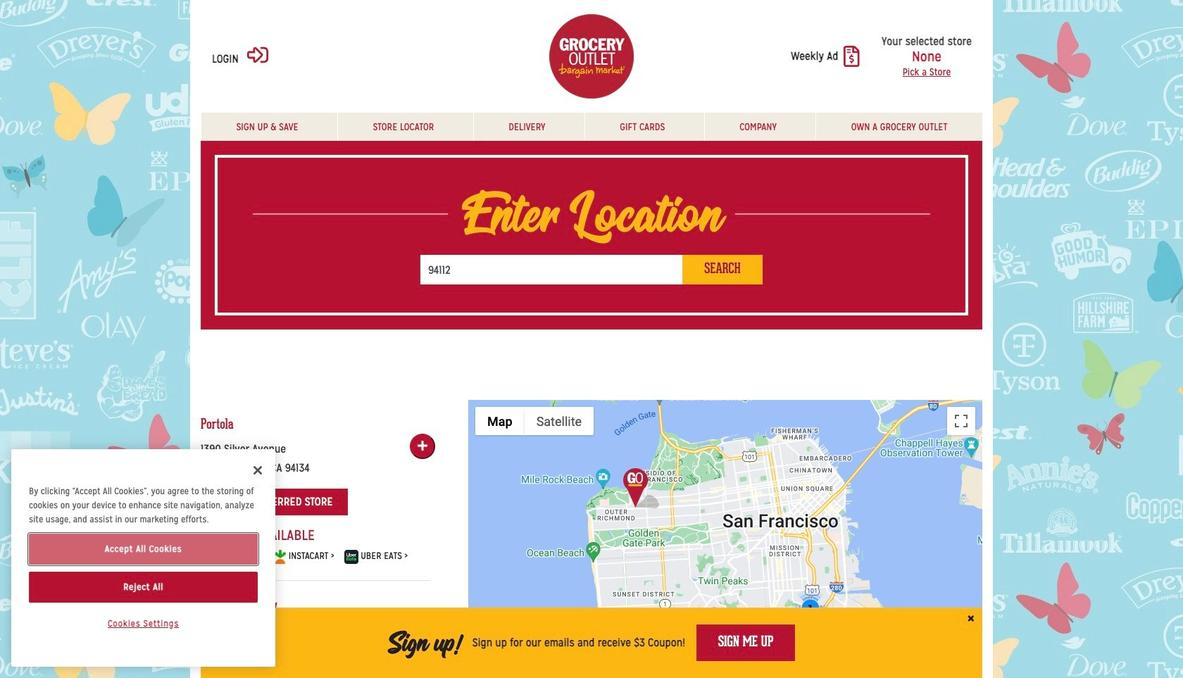 Task type: locate. For each thing, give the bounding box(es) containing it.
sign in alt image
[[247, 44, 268, 65]]

file invoice dollar image
[[845, 46, 860, 67]]

navigation
[[201, 113, 983, 141]]

geary image
[[624, 469, 660, 509]]

menu bar
[[476, 407, 594, 435]]

grocery outlet image
[[550, 14, 634, 99]]



Task type: describe. For each thing, give the bounding box(es) containing it.
show store details image
[[418, 441, 427, 452]]

map region
[[469, 400, 983, 679]]

visitacion valley image
[[791, 653, 827, 679]]

Search by Zip Code or City & State text field
[[421, 255, 684, 285]]



